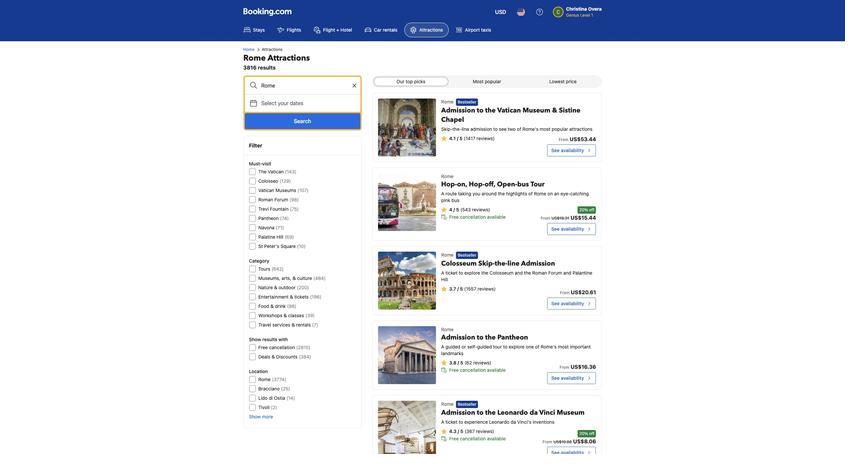 Task type: describe. For each thing, give the bounding box(es) containing it.
1 vertical spatial da
[[511, 420, 516, 426]]

& right 'arts,'
[[293, 276, 296, 281]]

3.7 / 5 (1557 reviews)
[[450, 287, 496, 292]]

off for admission to the leonardo da vinci museum
[[590, 432, 595, 437]]

4 / 5 (543 reviews)
[[450, 207, 491, 213]]

home
[[244, 47, 255, 52]]

/ for hop-
[[454, 207, 455, 213]]

museums,
[[259, 276, 281, 281]]

must-
[[249, 161, 262, 167]]

hotel
[[341, 27, 352, 33]]

4.1 / 5 (1417 reviews)
[[450, 136, 495, 141]]

navona
[[259, 225, 275, 231]]

+
[[337, 27, 340, 33]]

cancellation down the with
[[269, 345, 295, 351]]

or
[[462, 344, 467, 350]]

to right tour
[[504, 344, 508, 350]]

show for show more
[[249, 414, 261, 420]]

of for museum
[[517, 126, 522, 132]]

see availability for admission to the pantheon
[[552, 376, 585, 381]]

us$53.44
[[570, 136, 597, 142]]

availability for admission to the vatican museum & sistine chapel
[[561, 148, 585, 153]]

genius
[[567, 13, 580, 18]]

bestseller for chapel
[[458, 100, 477, 105]]

/ for admission
[[458, 360, 460, 366]]

landmarks
[[442, 351, 464, 357]]

cancellation for admission
[[460, 368, 486, 373]]

0 vertical spatial roman
[[259, 197, 273, 203]]

(39)
[[306, 313, 315, 319]]

(367
[[465, 429, 475, 435]]

4
[[450, 207, 453, 213]]

available for leonardo
[[488, 437, 506, 442]]

5 left (1417
[[460, 136, 463, 141]]

(543
[[461, 207, 471, 213]]

see availability for colosseum skip-the-line admission
[[552, 301, 585, 307]]

admission to the vatican museum & sistine chapel image
[[378, 99, 436, 157]]

ticket inside admission to the leonardo da vinci museum a ticket to experience leonardo da vinci's inventions
[[446, 420, 458, 426]]

flight + hotel
[[323, 27, 352, 33]]

0 vertical spatial leonardo
[[498, 409, 528, 418]]

0 vertical spatial colosseum
[[442, 260, 477, 269]]

food
[[259, 304, 269, 309]]

free for admission to the leonardo da vinci museum
[[450, 437, 459, 442]]

1 vertical spatial colosseum
[[490, 271, 514, 276]]

(71)
[[276, 225, 284, 231]]

your account menu christina overa genius level 1 element
[[553, 3, 605, 18]]

free for admission to the pantheon
[[450, 368, 459, 373]]

see availability for hop-on, hop-off, open-bus tour
[[552, 226, 585, 232]]

most inside admission to the vatican museum & sistine chapel skip-the-line admission to see two of rome's most popular attractions
[[540, 126, 551, 132]]

see
[[499, 126, 507, 132]]

rome (3774)
[[259, 377, 287, 383]]

to up admission
[[477, 106, 484, 115]]

museum inside admission to the leonardo da vinci museum a ticket to experience leonardo da vinci's inventions
[[557, 409, 585, 418]]

(74)
[[280, 216, 289, 221]]

availability for colosseum skip-the-line admission
[[561, 301, 585, 307]]

most popular
[[473, 79, 502, 84]]

pantheon (74)
[[259, 216, 289, 221]]

highlights
[[507, 191, 528, 197]]

0 horizontal spatial rentals
[[296, 322, 311, 328]]

museum inside admission to the vatican museum & sistine chapel skip-the-line admission to see two of rome's most popular attractions
[[523, 106, 551, 115]]

attractions link
[[405, 23, 449, 37]]

the inside rome admission to the pantheon a guided or self-guided tour to explore one of rome's most important landmarks
[[486, 333, 496, 342]]

attractions
[[570, 126, 593, 132]]

on
[[548, 191, 553, 197]]

(14)
[[287, 396, 295, 401]]

/ right 3.7 on the right
[[458, 287, 459, 292]]

self-
[[468, 344, 478, 350]]

(384)
[[299, 354, 311, 360]]

from us$53.44
[[559, 136, 597, 142]]

(129)
[[280, 178, 291, 184]]

trevi fountain (75)
[[259, 206, 299, 212]]

price
[[566, 79, 577, 84]]

admission to the vatican museum & sistine chapel skip-the-line admission to see two of rome's most popular attractions
[[442, 106, 593, 132]]

flights link
[[272, 23, 307, 37]]

flight + hotel link
[[308, 23, 358, 37]]

st peter's square (10)
[[259, 244, 306, 249]]

see for hop-on, hop-off, open-bus tour
[[552, 226, 560, 232]]

hop-on, hop-off, open-bus tour image
[[378, 173, 436, 231]]

(62
[[465, 360, 472, 366]]

admission to the leonardo da vinci museum a ticket to experience leonardo da vinci's inventions
[[442, 409, 585, 426]]

usd
[[496, 9, 507, 15]]

(25)
[[281, 386, 290, 392]]

deals
[[259, 354, 271, 360]]

1 vertical spatial bus
[[452, 198, 460, 203]]

vinci
[[540, 409, 556, 418]]

from for admission to the vatican museum & sistine chapel
[[559, 137, 569, 142]]

sistine
[[559, 106, 581, 115]]

free cancellation (2815)
[[259, 345, 311, 351]]

car
[[374, 27, 382, 33]]

home link
[[244, 47, 255, 53]]

a inside rome hop-on, hop-off, open-bus tour a route taking you around the highlights of rome on an eye-catching pink bus
[[442, 191, 445, 197]]

from inside 20% off from us$10.08 us$8.06
[[543, 440, 553, 445]]

christina
[[567, 6, 588, 12]]

to inside colosseum skip-the-line admission a ticket to explore the colosseum and the roman forum and palantine hill
[[459, 271, 464, 276]]

1 hop- from the left
[[442, 180, 458, 189]]

4.3 / 5 (367 reviews)
[[450, 429, 495, 435]]

st
[[259, 244, 263, 249]]

open-
[[497, 180, 518, 189]]

the vatican (143)
[[259, 169, 297, 175]]

admission
[[471, 126, 493, 132]]

tickets
[[295, 294, 309, 300]]

from for colosseum skip-the-line admission
[[561, 291, 570, 296]]

rome inside rome admission to the pantheon a guided or self-guided tour to explore one of rome's most important landmarks
[[442, 327, 454, 333]]

explore inside colosseum skip-the-line admission a ticket to explore the colosseum and the roman forum and palantine hill
[[465, 271, 481, 276]]

a inside colosseum skip-the-line admission a ticket to explore the colosseum and the roman forum and palantine hill
[[442, 271, 445, 276]]

cancellation for hop-
[[460, 214, 486, 220]]

top
[[406, 79, 413, 84]]

(10)
[[297, 244, 306, 249]]

roman forum (98)
[[259, 197, 299, 203]]

20% for hop-on, hop-off, open-bus tour
[[580, 208, 589, 213]]

an
[[555, 191, 560, 197]]

nature & outdoor (200)
[[259, 285, 309, 291]]

show more button
[[249, 414, 273, 421]]

experience
[[465, 420, 488, 426]]

2 vertical spatial vatican
[[259, 188, 274, 193]]

0 vertical spatial hill
[[277, 234, 284, 240]]

attractions inside 'rome attractions 3816 results'
[[268, 53, 310, 64]]

workshops & classes (39)
[[259, 313, 315, 319]]

vatican museums (107)
[[259, 188, 309, 193]]

trevi
[[259, 206, 269, 212]]

most inside rome admission to the pantheon a guided or self-guided tour to explore one of rome's most important landmarks
[[558, 344, 569, 350]]

& left tickets
[[290, 294, 293, 300]]

level
[[581, 13, 591, 18]]

one
[[526, 344, 534, 350]]

free cancellation available for on,
[[450, 214, 506, 220]]

route
[[446, 191, 457, 197]]

us$19.31
[[552, 216, 570, 221]]

3.8
[[450, 360, 457, 366]]

reviews) right (1557
[[478, 287, 496, 292]]

rome's inside rome admission to the pantheon a guided or self-guided tour to explore one of rome's most important landmarks
[[541, 344, 557, 350]]

stays
[[253, 27, 265, 33]]

0 vertical spatial popular
[[485, 79, 502, 84]]

flights
[[287, 27, 301, 33]]

of inside rome admission to the pantheon a guided or self-guided tour to explore one of rome's most important landmarks
[[536, 344, 540, 350]]

skip- inside colosseum skip-the-line admission a ticket to explore the colosseum and the roman forum and palantine hill
[[479, 260, 495, 269]]

catching
[[571, 191, 589, 197]]

us$10.08
[[554, 440, 572, 445]]

admission to the pantheon image
[[378, 327, 436, 385]]

skip- inside admission to the vatican museum & sistine chapel skip-the-line admission to see two of rome's most popular attractions
[[442, 126, 453, 132]]

(2815)
[[297, 345, 311, 351]]

2 hop- from the left
[[469, 180, 485, 189]]

from for admission to the pantheon
[[560, 365, 570, 370]]

tour
[[531, 180, 545, 189]]

20% for admission to the leonardo da vinci museum
[[580, 432, 589, 437]]

availability for admission to the pantheon
[[561, 376, 585, 381]]

1 vertical spatial results
[[263, 337, 278, 343]]

bracciano
[[259, 386, 280, 392]]

& up travel services & rentals (7) at the bottom of the page
[[284, 313, 287, 319]]

off,
[[485, 180, 496, 189]]

pantheon inside rome admission to the pantheon a guided or self-guided tour to explore one of rome's most important landmarks
[[498, 333, 529, 342]]

airport
[[465, 27, 480, 33]]

1 and from the left
[[515, 271, 523, 276]]

services
[[273, 322, 291, 328]]

1 vertical spatial (98)
[[287, 304, 297, 309]]

& down classes
[[292, 322, 295, 328]]



Task type: vqa. For each thing, say whether or not it's contained in the screenshot.
explore within the 'rome admission to the pantheon a guided or self-guided tour to explore one of rome's most important landmarks'
yes



Task type: locate. For each thing, give the bounding box(es) containing it.
leonardo up vinci's on the right of the page
[[498, 409, 528, 418]]

2 horizontal spatial of
[[536, 344, 540, 350]]

the inside rome hop-on, hop-off, open-bus tour a route taking you around the highlights of rome on an eye-catching pink bus
[[498, 191, 505, 197]]

us$20.61
[[571, 290, 597, 296]]

deals & discounts (384)
[[259, 354, 311, 360]]

2 free cancellation available from the top
[[450, 368, 506, 373]]

0 vertical spatial attractions
[[420, 27, 443, 33]]

2 20% from the top
[[580, 432, 589, 437]]

reviews) for leonardo
[[477, 429, 495, 435]]

forum up fountain
[[275, 197, 288, 203]]

results left the with
[[263, 337, 278, 343]]

free cancellation available down 4.3 / 5 (367 reviews) on the bottom right
[[450, 437, 506, 442]]

tivoli
[[259, 405, 270, 411]]

0 horizontal spatial bus
[[452, 198, 460, 203]]

(642)
[[272, 266, 284, 272]]

0 horizontal spatial forum
[[275, 197, 288, 203]]

& inside admission to the vatican museum & sistine chapel skip-the-line admission to see two of rome's most popular attractions
[[553, 106, 558, 115]]

vatican down colosseo on the left
[[259, 188, 274, 193]]

1 vertical spatial most
[[558, 344, 569, 350]]

see availability down us$19.31
[[552, 226, 585, 232]]

available down tour
[[488, 368, 506, 373]]

admission inside admission to the leonardo da vinci museum a ticket to experience leonardo da vinci's inventions
[[442, 409, 476, 418]]

colosseum
[[442, 260, 477, 269], [490, 271, 514, 276]]

show
[[249, 337, 261, 343], [249, 414, 261, 420]]

off inside 20% off from us$10.08 us$8.06
[[590, 432, 595, 437]]

0 horizontal spatial skip-
[[442, 126, 453, 132]]

bracciano (25)
[[259, 386, 290, 392]]

the inside admission to the leonardo da vinci museum a ticket to experience leonardo da vinci's inventions
[[486, 409, 496, 418]]

reviews)
[[477, 136, 495, 141], [473, 207, 491, 213], [478, 287, 496, 292], [474, 360, 492, 366], [477, 429, 495, 435]]

to left see
[[494, 126, 498, 132]]

0 vertical spatial the-
[[453, 126, 462, 132]]

1 show from the top
[[249, 337, 261, 343]]

hop- up you
[[469, 180, 485, 189]]

cancellation down 4 / 5 (543 reviews)
[[460, 214, 486, 220]]

ticket up 3.7 on the right
[[446, 271, 458, 276]]

bus up highlights
[[518, 180, 529, 189]]

20% inside 20% off from us$10.08 us$8.06
[[580, 432, 589, 437]]

see for colosseum skip-the-line admission
[[552, 301, 560, 307]]

the- inside admission to the vatican museum & sistine chapel skip-the-line admission to see two of rome's most popular attractions
[[453, 126, 462, 132]]

taking
[[459, 191, 472, 197]]

skip- up 4.1
[[442, 126, 453, 132]]

/ right 4.1
[[457, 136, 459, 141]]

0 vertical spatial ticket
[[446, 271, 458, 276]]

christina overa genius level 1
[[567, 6, 602, 18]]

pantheon up tour
[[498, 333, 529, 342]]

2 a from the top
[[442, 271, 445, 276]]

0 vertical spatial (98)
[[290, 197, 299, 203]]

rome admission to the pantheon a guided or self-guided tour to explore one of rome's most important landmarks
[[442, 327, 591, 357]]

from left us$19.31
[[541, 216, 551, 221]]

1 horizontal spatial roman
[[533, 271, 548, 276]]

free for hop-on, hop-off, open-bus tour
[[450, 214, 459, 220]]

(143)
[[285, 169, 297, 175]]

5 left (367
[[461, 429, 464, 435]]

1 vertical spatial rentals
[[296, 322, 311, 328]]

1 horizontal spatial the-
[[495, 260, 508, 269]]

2 vertical spatial available
[[488, 437, 506, 442]]

1 vertical spatial bestseller
[[458, 253, 477, 258]]

4 see availability from the top
[[552, 376, 585, 381]]

results right 3816
[[258, 65, 276, 71]]

the inside admission to the vatican museum & sistine chapel skip-the-line admission to see two of rome's most popular attractions
[[486, 106, 496, 115]]

0 horizontal spatial hop-
[[442, 180, 458, 189]]

0 vertical spatial results
[[258, 65, 276, 71]]

3 free cancellation available from the top
[[450, 437, 506, 442]]

available for the
[[488, 368, 506, 373]]

3816
[[244, 65, 257, 71]]

2 off from the top
[[590, 432, 595, 437]]

5 left (62
[[461, 360, 464, 366]]

0 horizontal spatial the-
[[453, 126, 462, 132]]

cancellation down 4.3 / 5 (367 reviews) on the bottom right
[[460, 437, 486, 442]]

available down around
[[488, 214, 506, 220]]

pink
[[442, 198, 451, 203]]

visit
[[262, 161, 271, 167]]

2 see from the top
[[552, 226, 560, 232]]

1 horizontal spatial colosseum
[[490, 271, 514, 276]]

reviews) for hop-
[[473, 207, 491, 213]]

4 availability from the top
[[561, 376, 585, 381]]

20% up us$15.44
[[580, 208, 589, 213]]

1 horizontal spatial forum
[[549, 271, 563, 276]]

museum right vinci
[[557, 409, 585, 418]]

reviews) down admission
[[477, 136, 495, 141]]

fountain
[[270, 206, 289, 212]]

free
[[450, 214, 459, 220], [259, 345, 268, 351], [450, 368, 459, 373], [450, 437, 459, 442]]

2 ticket from the top
[[446, 420, 458, 426]]

0 vertical spatial rome's
[[523, 126, 539, 132]]

from left us$53.44
[[559, 137, 569, 142]]

vatican up colosseo (129)
[[268, 169, 284, 175]]

1 horizontal spatial bus
[[518, 180, 529, 189]]

admission inside rome admission to the pantheon a guided or self-guided tour to explore one of rome's most important landmarks
[[442, 333, 476, 342]]

(98) up (75)
[[290, 197, 299, 203]]

palatine
[[259, 234, 276, 240]]

1 a from the top
[[442, 191, 445, 197]]

availability down from us$16.36
[[561, 376, 585, 381]]

3 see availability from the top
[[552, 301, 585, 307]]

/
[[457, 136, 459, 141], [454, 207, 455, 213], [458, 287, 459, 292], [458, 360, 460, 366], [458, 429, 460, 435]]

da up vinci's on the right of the page
[[530, 409, 538, 418]]

& right deals
[[272, 354, 275, 360]]

/ right '4'
[[454, 207, 455, 213]]

from left the "us$10.08" at right bottom
[[543, 440, 553, 445]]

bestseller for to
[[458, 253, 477, 258]]

inventions
[[533, 420, 555, 426]]

1 vertical spatial forum
[[549, 271, 563, 276]]

1 bestseller from the top
[[458, 100, 477, 105]]

guided
[[446, 344, 461, 350], [478, 344, 492, 350]]

2 availability from the top
[[561, 226, 585, 232]]

2 bestseller from the top
[[458, 253, 477, 258]]

0 horizontal spatial and
[[515, 271, 523, 276]]

you
[[473, 191, 481, 197]]

4 see from the top
[[552, 376, 560, 381]]

hill inside colosseum skip-the-line admission a ticket to explore the colosseum and the roman forum and palantine hill
[[442, 277, 448, 283]]

0 vertical spatial skip-
[[442, 126, 453, 132]]

1 vertical spatial roman
[[533, 271, 548, 276]]

0 vertical spatial museum
[[523, 106, 551, 115]]

(2)
[[271, 405, 277, 411]]

0 vertical spatial off
[[590, 208, 595, 213]]

2 and from the left
[[564, 271, 572, 276]]

from inside 20% off from us$19.31 us$15.44
[[541, 216, 551, 221]]

0 vertical spatial explore
[[465, 271, 481, 276]]

to up self-
[[477, 333, 484, 342]]

1 horizontal spatial line
[[508, 260, 520, 269]]

availability down 20% off from us$19.31 us$15.44
[[561, 226, 585, 232]]

the-
[[453, 126, 462, 132], [495, 260, 508, 269]]

free down 4.3
[[450, 437, 459, 442]]

entertainment
[[259, 294, 289, 300]]

1 horizontal spatial da
[[530, 409, 538, 418]]

0 vertical spatial bus
[[518, 180, 529, 189]]

1 horizontal spatial guided
[[478, 344, 492, 350]]

from us$20.61
[[561, 290, 597, 296]]

popular right most
[[485, 79, 502, 84]]

of inside rome hop-on, hop-off, open-bus tour a route taking you around the highlights of rome on an eye-catching pink bus
[[529, 191, 533, 197]]

(484)
[[314, 276, 326, 281]]

1 vertical spatial off
[[590, 432, 595, 437]]

3 available from the top
[[488, 437, 506, 442]]

forum left palantine
[[549, 271, 563, 276]]

2 available from the top
[[488, 368, 506, 373]]

food & drink (98)
[[259, 304, 297, 309]]

navona (71)
[[259, 225, 284, 231]]

3 see from the top
[[552, 301, 560, 307]]

off inside 20% off from us$19.31 us$15.44
[[590, 208, 595, 213]]

3 bestseller from the top
[[458, 403, 477, 408]]

2 vertical spatial bestseller
[[458, 403, 477, 408]]

see for admission to the pantheon
[[552, 376, 560, 381]]

reviews) right (543
[[473, 207, 491, 213]]

4.1
[[450, 136, 456, 141]]

museums, arts, & culture (484)
[[259, 276, 326, 281]]

leonardo right experience
[[490, 420, 510, 426]]

5 for hop-
[[457, 207, 460, 213]]

off for hop-on, hop-off, open-bus tour
[[590, 208, 595, 213]]

museum left sistine
[[523, 106, 551, 115]]

from inside from us$53.44
[[559, 137, 569, 142]]

vatican up the two
[[498, 106, 521, 115]]

show for show results with
[[249, 337, 261, 343]]

1 horizontal spatial most
[[558, 344, 569, 350]]

airport taxis
[[465, 27, 492, 33]]

must-visit
[[249, 161, 271, 167]]

show results with
[[249, 337, 288, 343]]

bestseller for a
[[458, 403, 477, 408]]

forum inside colosseum skip-the-line admission a ticket to explore the colosseum and the roman forum and palantine hill
[[549, 271, 563, 276]]

0 horizontal spatial most
[[540, 126, 551, 132]]

most
[[473, 79, 484, 84]]

0 vertical spatial vatican
[[498, 106, 521, 115]]

vatican inside admission to the vatican museum & sistine chapel skip-the-line admission to see two of rome's most popular attractions
[[498, 106, 521, 115]]

airport taxis link
[[450, 23, 497, 37]]

us$15.44
[[571, 215, 597, 221]]

booking.com image
[[244, 8, 292, 16]]

1 20% from the top
[[580, 208, 589, 213]]

& left sistine
[[553, 106, 558, 115]]

rome attractions 3816 results
[[244, 53, 310, 71]]

a inside admission to the leonardo da vinci museum a ticket to experience leonardo da vinci's inventions
[[442, 420, 445, 426]]

ticket up 4.3
[[446, 420, 458, 426]]

explore
[[465, 271, 481, 276], [509, 344, 525, 350]]

20% up us$8.06
[[580, 432, 589, 437]]

0 horizontal spatial explore
[[465, 271, 481, 276]]

popular up from us$53.44
[[552, 126, 569, 132]]

with
[[279, 337, 288, 343]]

vatican
[[498, 106, 521, 115], [268, 169, 284, 175], [259, 188, 274, 193]]

/ right 3.8
[[458, 360, 460, 366]]

4 a from the top
[[442, 420, 445, 426]]

explore inside rome admission to the pantheon a guided or self-guided tour to explore one of rome's most important landmarks
[[509, 344, 525, 350]]

5 right 3.7 on the right
[[460, 287, 463, 292]]

1 horizontal spatial and
[[564, 271, 572, 276]]

on,
[[458, 180, 468, 189]]

skip-
[[442, 126, 453, 132], [479, 260, 495, 269]]

line inside colosseum skip-the-line admission a ticket to explore the colosseum and the roman forum and palantine hill
[[508, 260, 520, 269]]

colosseum skip-the-line admission image
[[378, 252, 436, 310]]

drink
[[275, 304, 286, 309]]

1 vertical spatial attractions
[[262, 47, 283, 52]]

0 vertical spatial show
[[249, 337, 261, 343]]

rome's right the two
[[523, 126, 539, 132]]

free cancellation available for to
[[450, 368, 506, 373]]

0 horizontal spatial hill
[[277, 234, 284, 240]]

1 horizontal spatial of
[[529, 191, 533, 197]]

cancellation down "3.8 / 5 (62 reviews)"
[[460, 368, 486, 373]]

rome's right the one
[[541, 344, 557, 350]]

line
[[462, 126, 470, 132], [508, 260, 520, 269]]

5 for to
[[461, 429, 464, 435]]

vinci's
[[518, 420, 532, 426]]

colosseum up 3.7 / 5 (1557 reviews)
[[490, 271, 514, 276]]

of down tour
[[529, 191, 533, 197]]

1 vertical spatial show
[[249, 414, 261, 420]]

rome hop-on, hop-off, open-bus tour a route taking you around the highlights of rome on an eye-catching pink bus
[[442, 174, 589, 203]]

0 horizontal spatial line
[[462, 126, 470, 132]]

0 horizontal spatial rome's
[[523, 126, 539, 132]]

1 vertical spatial line
[[508, 260, 520, 269]]

0 vertical spatial rentals
[[383, 27, 398, 33]]

free cancellation available down 4 / 5 (543 reviews)
[[450, 214, 506, 220]]

20% inside 20% off from us$19.31 us$15.44
[[580, 208, 589, 213]]

reviews) for the
[[474, 360, 492, 366]]

guided left tour
[[478, 344, 492, 350]]

reviews) down experience
[[477, 429, 495, 435]]

& up 'entertainment'
[[274, 285, 278, 291]]

colosseum up 3.7 on the right
[[442, 260, 477, 269]]

flight
[[323, 27, 335, 33]]

& left the drink
[[271, 304, 274, 309]]

select
[[262, 100, 277, 106]]

1 vertical spatial skip-
[[479, 260, 495, 269]]

roman inside colosseum skip-the-line admission a ticket to explore the colosseum and the roman forum and palantine hill
[[533, 271, 548, 276]]

hop- up route
[[442, 180, 458, 189]]

1 horizontal spatial skip-
[[479, 260, 495, 269]]

1 vertical spatial popular
[[552, 126, 569, 132]]

1 vertical spatial 20%
[[580, 432, 589, 437]]

1 horizontal spatial explore
[[509, 344, 525, 350]]

1 free cancellation available from the top
[[450, 214, 506, 220]]

to up 4.3 / 5 (367 reviews) on the bottom right
[[459, 420, 464, 426]]

1 vertical spatial rome's
[[541, 344, 557, 350]]

/ for to
[[458, 429, 460, 435]]

0 horizontal spatial guided
[[446, 344, 461, 350]]

0 horizontal spatial colosseum
[[442, 260, 477, 269]]

rentals down "(39)"
[[296, 322, 311, 328]]

of right the two
[[517, 126, 522, 132]]

to up experience
[[477, 409, 484, 418]]

results inside 'rome attractions 3816 results'
[[258, 65, 276, 71]]

(7)
[[312, 322, 318, 328]]

from inside from us$16.36
[[560, 365, 570, 370]]

1 see from the top
[[552, 148, 560, 153]]

(1417
[[464, 136, 476, 141]]

availability for hop-on, hop-off, open-bus tour
[[561, 226, 585, 232]]

0 vertical spatial available
[[488, 214, 506, 220]]

3 availability from the top
[[561, 301, 585, 307]]

da
[[530, 409, 538, 418], [511, 420, 516, 426]]

hill
[[277, 234, 284, 240], [442, 277, 448, 283]]

1 see availability from the top
[[552, 148, 585, 153]]

2 see availability from the top
[[552, 226, 585, 232]]

tours (642)
[[259, 266, 284, 272]]

/ right 4.3
[[458, 429, 460, 435]]

2 vertical spatial free cancellation available
[[450, 437, 506, 442]]

3.8 / 5 (62 reviews)
[[450, 360, 492, 366]]

show down "travel"
[[249, 337, 261, 343]]

outdoor
[[279, 285, 296, 291]]

ticket
[[446, 271, 458, 276], [446, 420, 458, 426]]

1 vertical spatial pantheon
[[498, 333, 529, 342]]

from left the us$16.36
[[560, 365, 570, 370]]

0 horizontal spatial da
[[511, 420, 516, 426]]

0 horizontal spatial popular
[[485, 79, 502, 84]]

bus
[[518, 180, 529, 189], [452, 198, 460, 203]]

tivoli (2)
[[259, 405, 277, 411]]

1 vertical spatial explore
[[509, 344, 525, 350]]

5 for admission
[[461, 360, 464, 366]]

cancellation for to
[[460, 437, 486, 442]]

0 vertical spatial pantheon
[[259, 216, 279, 221]]

free down 3.8
[[450, 368, 459, 373]]

2 show from the top
[[249, 414, 261, 420]]

0 vertical spatial bestseller
[[458, 100, 477, 105]]

skip- up 3.7 / 5 (1557 reviews)
[[479, 260, 495, 269]]

1 horizontal spatial hop-
[[469, 180, 485, 189]]

1 horizontal spatial popular
[[552, 126, 569, 132]]

ticket inside colosseum skip-the-line admission a ticket to explore the colosseum and the roman forum and palantine hill
[[446, 271, 458, 276]]

0 horizontal spatial roman
[[259, 197, 273, 203]]

3 a from the top
[[442, 344, 445, 350]]

1 horizontal spatial pantheon
[[498, 333, 529, 342]]

availability down the from us$20.61 on the bottom right of page
[[561, 301, 585, 307]]

free down '4'
[[450, 214, 459, 220]]

(196)
[[310, 294, 322, 300]]

available for hop-
[[488, 214, 506, 220]]

1 vertical spatial of
[[529, 191, 533, 197]]

see availability for admission to the vatican museum & sistine chapel
[[552, 148, 585, 153]]

see availability down from us$53.44
[[552, 148, 585, 153]]

show inside button
[[249, 414, 261, 420]]

to up 3.7 / 5 (1557 reviews)
[[459, 271, 464, 276]]

2 vertical spatial attractions
[[268, 53, 310, 64]]

overa
[[589, 6, 602, 12]]

1 vertical spatial the-
[[495, 260, 508, 269]]

1 guided from the left
[[446, 344, 461, 350]]

1 vertical spatial free cancellation available
[[450, 368, 506, 373]]

from inside the from us$20.61
[[561, 291, 570, 296]]

1 horizontal spatial rentals
[[383, 27, 398, 33]]

(98) down entertainment & tickets (196)
[[287, 304, 297, 309]]

important
[[570, 344, 591, 350]]

1 vertical spatial museum
[[557, 409, 585, 418]]

0 vertical spatial line
[[462, 126, 470, 132]]

arts,
[[282, 276, 292, 281]]

rome's inside admission to the vatican museum & sistine chapel skip-the-line admission to see two of rome's most popular attractions
[[523, 126, 539, 132]]

roman
[[259, 197, 273, 203], [533, 271, 548, 276]]

0 vertical spatial da
[[530, 409, 538, 418]]

from
[[559, 137, 569, 142], [541, 216, 551, 221], [561, 291, 570, 296], [560, 365, 570, 370], [543, 440, 553, 445]]

0 vertical spatial 20%
[[580, 208, 589, 213]]

available down 4.3 / 5 (367 reviews) on the bottom right
[[488, 437, 506, 442]]

0 horizontal spatial of
[[517, 126, 522, 132]]

show left more
[[249, 414, 261, 420]]

palatine hill (69)
[[259, 234, 294, 240]]

admission to the leonardo da vinci museum image
[[378, 401, 436, 455]]

free up deals
[[259, 345, 268, 351]]

1 availability from the top
[[561, 148, 585, 153]]

see for admission to the vatican museum & sistine chapel
[[552, 148, 560, 153]]

1 available from the top
[[488, 214, 506, 220]]

Where are you going? search field
[[245, 77, 361, 94]]

reviews) right (62
[[474, 360, 492, 366]]

see availability down the from us$20.61 on the bottom right of page
[[552, 301, 585, 307]]

1 vertical spatial leonardo
[[490, 420, 510, 426]]

guided up landmarks
[[446, 344, 461, 350]]

peter's
[[264, 244, 280, 249]]

explore up 3.7 / 5 (1557 reviews)
[[465, 271, 481, 276]]

0 vertical spatial forum
[[275, 197, 288, 203]]

1 vertical spatial vatican
[[268, 169, 284, 175]]

explore left the one
[[509, 344, 525, 350]]

1 off from the top
[[590, 208, 595, 213]]

1 vertical spatial ticket
[[446, 420, 458, 426]]

0 horizontal spatial museum
[[523, 106, 551, 115]]

1 horizontal spatial hill
[[442, 277, 448, 283]]

2 guided from the left
[[478, 344, 492, 350]]

see availability down from us$16.36
[[552, 376, 585, 381]]

of right the one
[[536, 344, 540, 350]]

culture
[[297, 276, 312, 281]]

off up us$8.06
[[590, 432, 595, 437]]

free cancellation available down "3.8 / 5 (62 reviews)"
[[450, 368, 506, 373]]

rentals right "car"
[[383, 27, 398, 33]]

5 right '4'
[[457, 207, 460, 213]]

line inside admission to the vatican museum & sistine chapel skip-the-line admission to see two of rome's most popular attractions
[[462, 126, 470, 132]]

from left us$20.61
[[561, 291, 570, 296]]

admission inside admission to the vatican museum & sistine chapel skip-the-line admission to see two of rome's most popular attractions
[[442, 106, 476, 115]]

from us$16.36
[[560, 364, 597, 370]]

admission inside colosseum skip-the-line admission a ticket to explore the colosseum and the roman forum and palantine hill
[[522, 260, 556, 269]]

rentals inside 'link'
[[383, 27, 398, 33]]

3.7
[[450, 287, 457, 292]]

square
[[281, 244, 296, 249]]

1 ticket from the top
[[446, 271, 458, 276]]

and
[[515, 271, 523, 276], [564, 271, 572, 276]]

popular inside admission to the vatican museum & sistine chapel skip-the-line admission to see two of rome's most popular attractions
[[552, 126, 569, 132]]

20%
[[580, 208, 589, 213], [580, 432, 589, 437]]

our
[[397, 79, 405, 84]]

4.3
[[450, 429, 457, 435]]

1 horizontal spatial rome's
[[541, 344, 557, 350]]

2 vertical spatial of
[[536, 344, 540, 350]]

tour
[[494, 344, 502, 350]]

da left vinci's on the right of the page
[[511, 420, 516, 426]]

lido
[[259, 396, 268, 401]]

car rentals link
[[359, 23, 403, 37]]

a inside rome admission to the pantheon a guided or self-guided tour to explore one of rome's most important landmarks
[[442, 344, 445, 350]]

pantheon up the navona
[[259, 216, 279, 221]]

the- inside colosseum skip-the-line admission a ticket to explore the colosseum and the roman forum and palantine hill
[[495, 260, 508, 269]]

free cancellation available for the
[[450, 437, 506, 442]]

of inside admission to the vatican museum & sistine chapel skip-the-line admission to see two of rome's most popular attractions
[[517, 126, 522, 132]]

bus down route
[[452, 198, 460, 203]]

us$16.36
[[571, 364, 597, 370]]

1 vertical spatial available
[[488, 368, 506, 373]]

of for off,
[[529, 191, 533, 197]]

0 horizontal spatial pantheon
[[259, 216, 279, 221]]

rome inside 'rome attractions 3816 results'
[[244, 53, 266, 64]]

0 vertical spatial most
[[540, 126, 551, 132]]

of
[[517, 126, 522, 132], [529, 191, 533, 197], [536, 344, 540, 350]]



